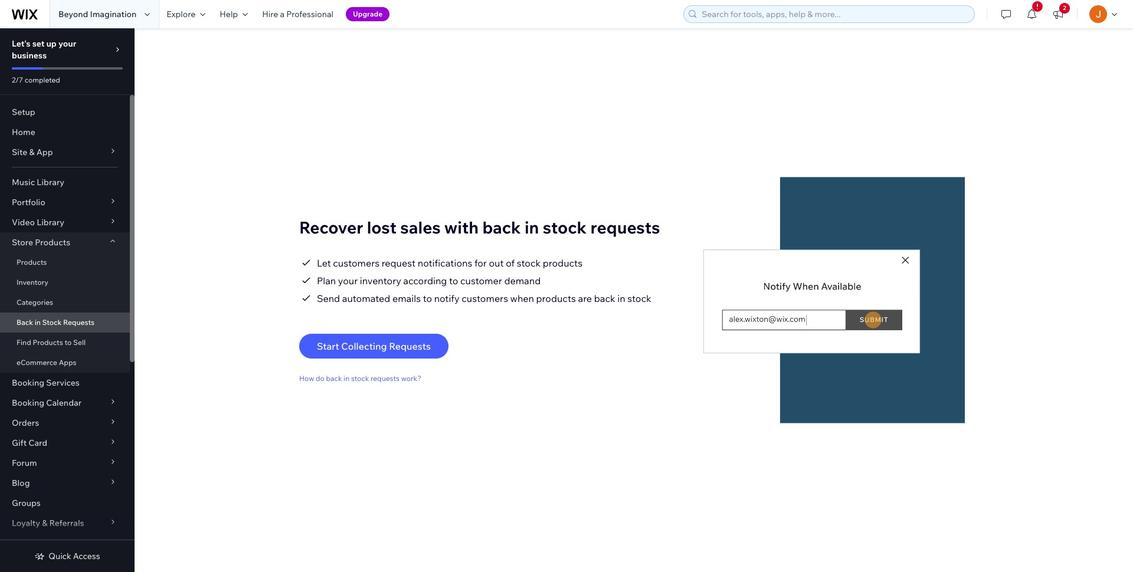 Task type: vqa. For each thing, say whether or not it's contained in the screenshot.
THE GIFT
yes



Task type: locate. For each thing, give the bounding box(es) containing it.
0 vertical spatial to
[[449, 275, 458, 287]]

0 vertical spatial library
[[37, 177, 64, 188]]

forum button
[[0, 454, 130, 474]]

1 booking from the top
[[12, 378, 44, 389]]

& for loyalty
[[42, 519, 47, 529]]

0 vertical spatial products
[[35, 237, 70, 248]]

products up inventory
[[17, 258, 47, 267]]

&
[[29, 147, 35, 158], [42, 519, 47, 529]]

sidebar element
[[0, 28, 135, 573]]

2 library from the top
[[37, 217, 64, 228]]

& right site at the left top
[[29, 147, 35, 158]]

requests
[[63, 318, 95, 327], [389, 341, 431, 353]]

how do back in stock requests work?
[[299, 374, 422, 383]]

booking up orders
[[12, 398, 44, 409]]

2 horizontal spatial to
[[449, 275, 458, 287]]

customers up inventory
[[333, 258, 380, 269]]

products up products link
[[35, 237, 70, 248]]

requests up sell
[[63, 318, 95, 327]]

stock
[[543, 217, 587, 238], [517, 258, 541, 269], [628, 293, 652, 305], [351, 374, 369, 383]]

site & app button
[[0, 142, 130, 162]]

products up ecommerce apps
[[33, 338, 63, 347]]

library up portfolio popup button
[[37, 177, 64, 188]]

services
[[46, 378, 80, 389]]

orders
[[12, 418, 39, 429]]

products for store
[[35, 237, 70, 248]]

your right plan
[[338, 275, 358, 287]]

automated
[[342, 293, 391, 305]]

plan
[[317, 275, 336, 287]]

requests inside 'button'
[[389, 341, 431, 353]]

booking
[[12, 378, 44, 389], [12, 398, 44, 409]]

video
[[12, 217, 35, 228]]

back
[[483, 217, 521, 238], [595, 293, 616, 305], [326, 374, 342, 383]]

& right loyalty
[[42, 519, 47, 529]]

booking inside popup button
[[12, 398, 44, 409]]

find products to sell link
[[0, 333, 130, 353]]

products for find
[[33, 338, 63, 347]]

1 vertical spatial products
[[17, 258, 47, 267]]

inventory
[[17, 278, 48, 287]]

0 vertical spatial requests
[[591, 217, 661, 238]]

of right the out
[[506, 258, 515, 269]]

send
[[317, 293, 340, 305]]

0 vertical spatial your
[[58, 38, 76, 49]]

& inside 'dropdown button'
[[42, 519, 47, 529]]

1 vertical spatial &
[[42, 519, 47, 529]]

in inside the sidebar element
[[35, 318, 41, 327]]

library
[[37, 177, 64, 188], [37, 217, 64, 228]]

1 vertical spatial booking
[[12, 398, 44, 409]]

hire a professional
[[262, 9, 334, 19]]

0 vertical spatial &
[[29, 147, 35, 158]]

2 booking from the top
[[12, 398, 44, 409]]

1 horizontal spatial requests
[[591, 217, 661, 238]]

requests up work?
[[389, 341, 431, 353]]

your inside let's set up your business
[[58, 38, 76, 49]]

up
[[46, 38, 57, 49]]

products left the are
[[537, 293, 576, 305]]

2 vertical spatial products
[[33, 338, 63, 347]]

your
[[58, 38, 76, 49], [338, 275, 358, 287]]

1 vertical spatial of
[[34, 539, 42, 549]]

of inside let customers request notifications for out of stock products plan your inventory according to customer demand send automated emails to notify customers when products are back in stock
[[506, 258, 515, 269]]

sales
[[401, 217, 441, 238]]

1 horizontal spatial your
[[338, 275, 358, 287]]

booking down ecommerce
[[12, 378, 44, 389]]

imagination
[[90, 9, 137, 19]]

let customers request notifications for out of stock products plan your inventory according to customer demand send automated emails to notify customers when products are back in stock
[[317, 258, 652, 305]]

hire a professional link
[[255, 0, 341, 28]]

demand
[[505, 275, 541, 287]]

& for site
[[29, 147, 35, 158]]

out
[[489, 258, 504, 269]]

1 horizontal spatial back
[[483, 217, 521, 238]]

loyalty
[[12, 519, 40, 529]]

1 horizontal spatial &
[[42, 519, 47, 529]]

products
[[543, 258, 583, 269], [537, 293, 576, 305]]

work?
[[401, 374, 422, 383]]

to down according
[[423, 293, 432, 305]]

& inside dropdown button
[[29, 147, 35, 158]]

2 vertical spatial back
[[326, 374, 342, 383]]

requests
[[591, 217, 661, 238], [371, 374, 400, 383]]

products inside dropdown button
[[35, 237, 70, 248]]

0 horizontal spatial of
[[34, 539, 42, 549]]

0 vertical spatial back
[[483, 217, 521, 238]]

for
[[475, 258, 487, 269]]

loyalty & referrals button
[[0, 514, 130, 534]]

according
[[404, 275, 447, 287]]

1 vertical spatial back
[[595, 293, 616, 305]]

0 vertical spatial requests
[[63, 318, 95, 327]]

in inside let customers request notifications for out of stock products plan your inventory according to customer demand send automated emails to notify customers when products are back in stock
[[618, 293, 626, 305]]

notify
[[434, 293, 460, 305]]

in right the do
[[344, 374, 350, 383]]

inventory link
[[0, 273, 130, 293]]

1 vertical spatial customers
[[462, 293, 509, 305]]

1 vertical spatial requests
[[389, 341, 431, 353]]

back right the do
[[326, 374, 342, 383]]

customers down customer
[[462, 293, 509, 305]]

1 vertical spatial requests
[[371, 374, 400, 383]]

a
[[280, 9, 285, 19]]

1 horizontal spatial requests
[[389, 341, 431, 353]]

your inside let customers request notifications for out of stock products plan your inventory according to customer demand send automated emails to notify customers when products are back in stock
[[338, 275, 358, 287]]

0 horizontal spatial &
[[29, 147, 35, 158]]

2 vertical spatial to
[[65, 338, 72, 347]]

groups
[[12, 498, 41, 509]]

1 vertical spatial your
[[338, 275, 358, 287]]

0 vertical spatial booking
[[12, 378, 44, 389]]

0 horizontal spatial to
[[65, 338, 72, 347]]

collecting
[[342, 341, 387, 353]]

your right up
[[58, 38, 76, 49]]

sale
[[44, 539, 61, 549]]

products up the are
[[543, 258, 583, 269]]

home
[[12, 127, 35, 138]]

0 vertical spatial customers
[[333, 258, 380, 269]]

back right the are
[[595, 293, 616, 305]]

site & app
[[12, 147, 53, 158]]

stock
[[42, 318, 62, 327]]

0 horizontal spatial your
[[58, 38, 76, 49]]

back up the out
[[483, 217, 521, 238]]

are
[[578, 293, 592, 305]]

portfolio button
[[0, 193, 130, 213]]

library inside music library link
[[37, 177, 64, 188]]

start
[[317, 341, 339, 353]]

to
[[449, 275, 458, 287], [423, 293, 432, 305], [65, 338, 72, 347]]

video library
[[12, 217, 64, 228]]

blog button
[[0, 474, 130, 494]]

back
[[17, 318, 33, 327]]

2 horizontal spatial back
[[595, 293, 616, 305]]

1 horizontal spatial of
[[506, 258, 515, 269]]

booking services link
[[0, 373, 130, 393]]

back inside let customers request notifications for out of stock products plan your inventory according to customer demand send automated emails to notify customers when products are back in stock
[[595, 293, 616, 305]]

in right back
[[35, 318, 41, 327]]

recover
[[299, 217, 363, 238]]

Search for tools, apps, help & more... field
[[699, 6, 972, 22]]

blog
[[12, 478, 30, 489]]

back in stock requests link
[[0, 313, 130, 333]]

customer
[[461, 275, 502, 287]]

1 vertical spatial library
[[37, 217, 64, 228]]

library inside video library popup button
[[37, 217, 64, 228]]

to up notify
[[449, 275, 458, 287]]

0 horizontal spatial requests
[[63, 318, 95, 327]]

groups link
[[0, 494, 130, 514]]

quick access button
[[34, 552, 100, 562]]

request
[[382, 258, 416, 269]]

products
[[35, 237, 70, 248], [17, 258, 47, 267], [33, 338, 63, 347]]

professional
[[287, 9, 334, 19]]

video library button
[[0, 213, 130, 233]]

1 library from the top
[[37, 177, 64, 188]]

in right the are
[[618, 293, 626, 305]]

explore
[[167, 9, 196, 19]]

library up store products
[[37, 217, 64, 228]]

1 horizontal spatial customers
[[462, 293, 509, 305]]

portfolio
[[12, 197, 45, 208]]

1 vertical spatial to
[[423, 293, 432, 305]]

to left sell
[[65, 338, 72, 347]]

0 vertical spatial of
[[506, 258, 515, 269]]

of left sale
[[34, 539, 42, 549]]

categories link
[[0, 293, 130, 313]]



Task type: describe. For each thing, give the bounding box(es) containing it.
beyond imagination
[[58, 9, 137, 19]]

1 horizontal spatial to
[[423, 293, 432, 305]]

let's set up your business
[[12, 38, 76, 61]]

forum
[[12, 458, 37, 469]]

calendar
[[46, 398, 82, 409]]

store
[[12, 237, 33, 248]]

music library
[[12, 177, 64, 188]]

business
[[12, 50, 47, 61]]

setup link
[[0, 102, 130, 122]]

categories
[[17, 298, 53, 307]]

when
[[511, 293, 534, 305]]

1 vertical spatial products
[[537, 293, 576, 305]]

in up demand
[[525, 217, 539, 238]]

store products
[[12, 237, 70, 248]]

0 horizontal spatial requests
[[371, 374, 400, 383]]

notifications
[[418, 258, 473, 269]]

upgrade button
[[346, 7, 390, 21]]

2/7
[[12, 76, 23, 84]]

booking calendar
[[12, 398, 82, 409]]

let's
[[12, 38, 30, 49]]

gift
[[12, 438, 27, 449]]

0 horizontal spatial customers
[[333, 258, 380, 269]]

find products to sell
[[17, 338, 86, 347]]

back in stock requests
[[17, 318, 95, 327]]

do
[[316, 374, 325, 383]]

apps
[[59, 358, 76, 367]]

start collecting requests button
[[299, 334, 449, 359]]

booking for booking services
[[12, 378, 44, 389]]

2/7 completed
[[12, 76, 60, 84]]

lost
[[367, 217, 397, 238]]

booking for booking calendar
[[12, 398, 44, 409]]

0 vertical spatial products
[[543, 258, 583, 269]]

setup
[[12, 107, 35, 118]]

emails
[[393, 293, 421, 305]]

0 horizontal spatial back
[[326, 374, 342, 383]]

of inside the sidebar element
[[34, 539, 42, 549]]

library for video library
[[37, 217, 64, 228]]

quick access
[[49, 552, 100, 562]]

loyalty & referrals
[[12, 519, 84, 529]]

set
[[32, 38, 45, 49]]

completed
[[25, 76, 60, 84]]

recover lost sales with back in stock requests
[[299, 217, 661, 238]]

requests inside the sidebar element
[[63, 318, 95, 327]]

gift card button
[[0, 433, 130, 454]]

music library link
[[0, 172, 130, 193]]

home link
[[0, 122, 130, 142]]

orders button
[[0, 413, 130, 433]]

ecommerce apps link
[[0, 353, 130, 373]]

booking calendar button
[[0, 393, 130, 413]]

sell
[[73, 338, 86, 347]]

app
[[36, 147, 53, 158]]

referrals
[[49, 519, 84, 529]]

access
[[73, 552, 100, 562]]

library for music library
[[37, 177, 64, 188]]

let
[[317, 258, 331, 269]]

to inside the sidebar element
[[65, 338, 72, 347]]

2
[[1064, 4, 1067, 12]]

how
[[299, 374, 314, 383]]

quick
[[49, 552, 71, 562]]

upgrade
[[353, 9, 383, 18]]

how do back in stock requests work? link
[[299, 374, 422, 383]]

card
[[29, 438, 47, 449]]

2 button
[[1046, 0, 1072, 28]]

beyond
[[58, 9, 88, 19]]

find
[[17, 338, 31, 347]]

start collecting requests
[[317, 341, 431, 353]]

store products button
[[0, 233, 130, 253]]

help button
[[213, 0, 255, 28]]

help
[[220, 9, 238, 19]]

products link
[[0, 253, 130, 273]]

site
[[12, 147, 27, 158]]

point of sale link
[[0, 534, 130, 554]]

ecommerce apps
[[17, 358, 76, 367]]

point
[[12, 539, 32, 549]]

point of sale
[[12, 539, 61, 549]]

inventory
[[360, 275, 401, 287]]

with
[[445, 217, 479, 238]]

gift card
[[12, 438, 47, 449]]

booking services
[[12, 378, 80, 389]]



